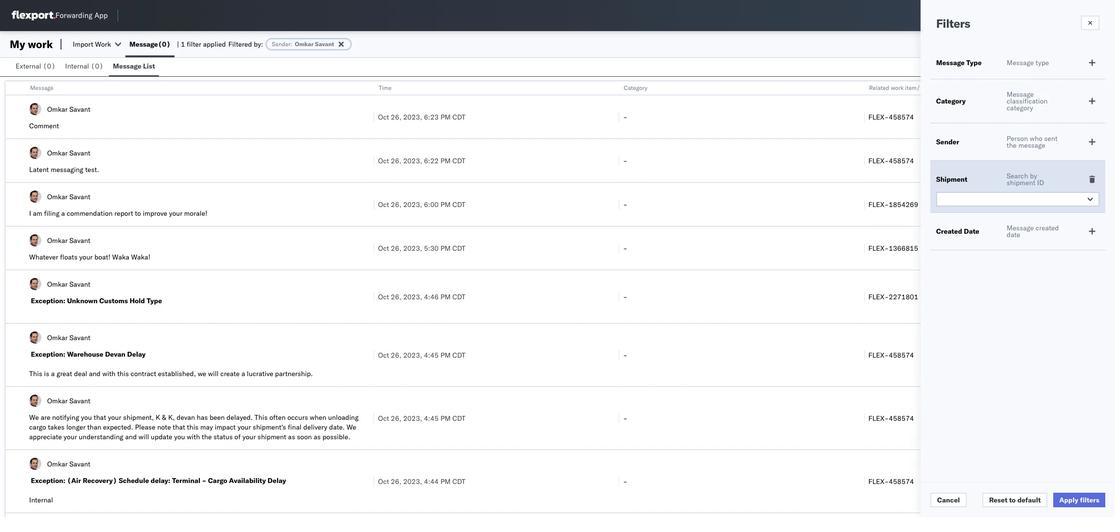 Task type: describe. For each thing, give the bounding box(es) containing it.
possible.
[[322, 433, 350, 441]]

savant right :
[[315, 40, 334, 48]]

apply
[[1059, 496, 1078, 505]]

oct for we
[[378, 414, 389, 423]]

(0) for external (0)
[[43, 62, 56, 70]]

pm for latent
[[440, 156, 451, 165]]

omkar for latent
[[47, 149, 68, 157]]

0 horizontal spatial category
[[624, 84, 647, 91]]

oct 26, 2023, 6:00 pm cdt
[[378, 200, 466, 209]]

4:46
[[424, 292, 439, 301]]

0 horizontal spatial you
[[81, 413, 92, 422]]

26, for latent
[[391, 156, 401, 165]]

message for message classification category
[[1007, 90, 1034, 99]]

k,
[[168, 413, 175, 422]]

6:22
[[424, 156, 439, 165]]

the inside we are notifying you that your shipment, k & k, devan has been delayed. this often occurs when unloading cargo takes longer than expected. please note that this may impact your shipment's final delivery date. we appreciate your understanding and will update you with the status of your shipment as soon as possible.
[[202, 433, 212, 441]]

your down delayed.
[[238, 423, 251, 432]]

this inside we are notifying you that your shipment, k & k, devan has been delayed. this often occurs when unloading cargo takes longer than expected. please note that this may impact your shipment's final delivery date. we appreciate your understanding and will update you with the status of your shipment as soon as possible.
[[255, 413, 268, 422]]

takes
[[48, 423, 65, 432]]

(0) for message (0)
[[158, 40, 171, 49]]

flex- for whatever
[[868, 244, 889, 253]]

deal
[[74, 369, 87, 378]]

pm for exception:
[[440, 292, 451, 301]]

0 vertical spatial that
[[94, 413, 106, 422]]

message for message
[[30, 84, 53, 91]]

my
[[10, 37, 25, 51]]

oct for comment
[[378, 113, 389, 121]]

message for message type
[[936, 58, 965, 67]]

458574 for we
[[889, 414, 914, 423]]

is
[[44, 369, 49, 378]]

the inside the person who sent the message
[[1007, 141, 1017, 150]]

8 oct from the top
[[378, 477, 389, 486]]

please
[[135, 423, 155, 432]]

- for i
[[623, 200, 627, 209]]

8 26, from the top
[[391, 477, 401, 486]]

1 horizontal spatial delay
[[268, 476, 286, 485]]

cargo
[[29, 423, 46, 432]]

with inside we are notifying you that your shipment, k & k, devan has been delayed. this often occurs when unloading cargo takes longer than expected. please note that this may impact your shipment's final delivery date. we appreciate your understanding and will update you with the status of your shipment as soon as possible.
[[187, 433, 200, 441]]

message classification category
[[1007, 90, 1048, 112]]

longer
[[66, 423, 86, 432]]

message (0)
[[129, 40, 171, 49]]

pm for whatever
[[440, 244, 451, 253]]

2023, for i
[[403, 200, 422, 209]]

6:00
[[424, 200, 439, 209]]

established,
[[158, 369, 196, 378]]

flex- 1366815
[[868, 244, 918, 253]]

cdt for we
[[452, 414, 466, 423]]

exception: unknown customs hold type
[[31, 297, 162, 305]]

by
[[1030, 172, 1037, 180]]

app
[[94, 11, 108, 20]]

(0) for internal (0)
[[91, 62, 103, 70]]

customs
[[99, 297, 128, 305]]

created
[[1036, 224, 1059, 232]]

oct for whatever
[[378, 244, 389, 253]]

0 vertical spatial to
[[135, 209, 141, 218]]

we are notifying you that your shipment, k & k, devan has been delayed. this often occurs when unloading cargo takes longer than expected. please note that this may impact your shipment's final delivery date. we appreciate your understanding and will update you with the status of your shipment as soon as possible.
[[29, 413, 359, 441]]

warehouse
[[67, 350, 103, 359]]

cdt for exception:
[[452, 292, 466, 301]]

filter
[[187, 40, 201, 49]]

6 flex- from the top
[[868, 351, 889, 359]]

2023, for latent
[[403, 156, 422, 165]]

shipment
[[936, 175, 968, 184]]

person who sent the message
[[1007, 134, 1058, 150]]

8 omkar savant from the top
[[47, 460, 90, 468]]

apply filters button
[[1054, 493, 1105, 508]]

status
[[214, 433, 233, 441]]

5 flex- 458574 from the top
[[868, 477, 914, 486]]

savant up (air
[[69, 460, 90, 468]]

2023, for comment
[[403, 113, 422, 121]]

terminal
[[172, 476, 200, 485]]

forwarding
[[55, 11, 92, 20]]

reset
[[989, 496, 1008, 505]]

and inside we are notifying you that your shipment, k & k, devan has been delayed. this often occurs when unloading cargo takes longer than expected. please note that this may impact your shipment's final delivery date. we appreciate your understanding and will update you with the status of your shipment as soon as possible.
[[125, 433, 137, 441]]

commendation
[[67, 209, 113, 218]]

5:30
[[424, 244, 439, 253]]

4:44
[[424, 477, 439, 486]]

2 horizontal spatial a
[[241, 369, 245, 378]]

lucrative
[[247, 369, 273, 378]]

- for whatever
[[623, 244, 627, 253]]

whatever
[[29, 253, 58, 262]]

0 horizontal spatial a
[[51, 369, 55, 378]]

3 458574 from the top
[[889, 351, 914, 359]]

classification
[[1007, 97, 1048, 105]]

26, for comment
[[391, 113, 401, 121]]

flex- 458574 for we
[[868, 414, 914, 423]]

omkar savant for we
[[47, 396, 90, 405]]

soon
[[297, 433, 312, 441]]

oct 26, 2023, 4:46 pm cdt
[[378, 292, 466, 301]]

omkar for exception:
[[47, 280, 68, 289]]

6 26, from the top
[[391, 351, 401, 359]]

to inside button
[[1009, 496, 1016, 505]]

savant for we
[[69, 396, 90, 405]]

list
[[143, 62, 155, 70]]

resize handle column header for category
[[852, 81, 864, 517]]

8 flex- from the top
[[868, 477, 889, 486]]

forwarding app
[[55, 11, 108, 20]]

8 cdt from the top
[[452, 477, 466, 486]]

&
[[162, 413, 166, 422]]

date.
[[329, 423, 345, 432]]

this inside we are notifying you that your shipment, k & k, devan has been delayed. this often occurs when unloading cargo takes longer than expected. please note that this may impact your shipment's final delivery date. we appreciate your understanding and will update you with the status of your shipment as soon as possible.
[[187, 423, 199, 432]]

import work
[[73, 40, 111, 49]]

omkar for we
[[47, 396, 68, 405]]

waka
[[112, 253, 129, 262]]

6 oct from the top
[[378, 351, 389, 359]]

flex- 2271801
[[868, 292, 918, 301]]

3 flex- 458574 from the top
[[868, 351, 914, 359]]

omkar savant for i
[[47, 192, 90, 201]]

apply filters
[[1059, 496, 1100, 505]]

flex- 458574 for latent
[[868, 156, 914, 165]]

we
[[198, 369, 206, 378]]

omkar up 'warehouse'
[[47, 333, 68, 342]]

your up expected.
[[108, 413, 121, 422]]

devan
[[177, 413, 195, 422]]

of
[[234, 433, 241, 441]]

|
[[177, 40, 179, 49]]

26, for i
[[391, 200, 401, 209]]

oct 26, 2023, 5:30 pm cdt
[[378, 244, 466, 253]]

0 vertical spatial type
[[966, 58, 982, 67]]

0 horizontal spatial delay
[[127, 350, 146, 359]]

flex- for we
[[868, 414, 889, 423]]

who
[[1030, 134, 1043, 143]]

item/shipment
[[905, 84, 945, 91]]

flex- for latent
[[868, 156, 889, 165]]

type
[[1036, 58, 1049, 67]]

understanding
[[79, 433, 123, 441]]

partnership.
[[275, 369, 313, 378]]

6 cdt from the top
[[452, 351, 466, 359]]

8 2023, from the top
[[403, 477, 422, 486]]

1 vertical spatial that
[[173, 423, 185, 432]]

person
[[1007, 134, 1028, 143]]

omkar savant for comment
[[47, 105, 90, 114]]

shipment inside we are notifying you that your shipment, k & k, devan has been delayed. this often occurs when unloading cargo takes longer than expected. please note that this may impact your shipment's final delivery date. we appreciate your understanding and will update you with the status of your shipment as soon as possible.
[[258, 433, 286, 441]]

i
[[29, 209, 31, 218]]

exception: for exception: (air recovery) schedule delay: terminal - cargo availability delay
[[31, 476, 65, 485]]

1 horizontal spatial will
[[208, 369, 219, 378]]

1366815
[[889, 244, 918, 253]]

default
[[1018, 496, 1041, 505]]

message
[[1019, 141, 1045, 150]]

8 pm from the top
[[440, 477, 451, 486]]

create
[[220, 369, 240, 378]]

2023, for we
[[403, 414, 422, 423]]

date
[[1007, 230, 1020, 239]]

exception: (air recovery) schedule delay: terminal - cargo availability delay
[[31, 476, 286, 485]]

1 vertical spatial category
[[936, 97, 966, 105]]

expected.
[[103, 423, 133, 432]]

unknown
[[67, 297, 98, 305]]

external (0)
[[16, 62, 56, 70]]

id
[[1037, 178, 1044, 187]]

26, for whatever
[[391, 244, 401, 253]]

may
[[200, 423, 213, 432]]

date
[[964, 227, 979, 236]]

cdt for i
[[452, 200, 466, 209]]

savant for latent
[[69, 149, 90, 157]]

458574 for latent
[[889, 156, 914, 165]]

recovery)
[[83, 476, 117, 485]]

unloading
[[328, 413, 359, 422]]

1
[[181, 40, 185, 49]]

internal for internal
[[29, 496, 53, 505]]

pm for i
[[440, 200, 451, 209]]

savant for exception:
[[69, 280, 90, 289]]

reset to default
[[989, 496, 1041, 505]]



Task type: vqa. For each thing, say whether or not it's contained in the screenshot.
the FLEX-1893174 button
no



Task type: locate. For each thing, give the bounding box(es) containing it.
message up item/shipment at the top right of page
[[936, 58, 965, 67]]

7 26, from the top
[[391, 414, 401, 423]]

resize handle column header for time
[[607, 81, 619, 517]]

savant up whatever floats your boat! waka waka! at the left of page
[[69, 236, 90, 245]]

2023, for whatever
[[403, 244, 422, 253]]

resize handle column header for related work item/shipment
[[1098, 81, 1109, 517]]

0 vertical spatial shipment
[[1007, 178, 1035, 187]]

1 vertical spatial with
[[187, 433, 200, 441]]

message left "list"
[[113, 62, 141, 70]]

type right the hold
[[147, 297, 162, 305]]

improve
[[143, 209, 167, 218]]

message inside the message classification category
[[1007, 90, 1034, 99]]

cancel
[[937, 496, 960, 505]]

as down final
[[288, 433, 295, 441]]

has
[[197, 413, 208, 422]]

5 26, from the top
[[391, 292, 401, 301]]

boat!
[[94, 253, 110, 262]]

0 horizontal spatial sender
[[272, 40, 291, 48]]

2 flex- 458574 from the top
[[868, 156, 914, 165]]

0 horizontal spatial that
[[94, 413, 106, 422]]

0 vertical spatial internal
[[65, 62, 89, 70]]

waka!
[[131, 253, 150, 262]]

5 cdt from the top
[[452, 292, 466, 301]]

savant for i
[[69, 192, 90, 201]]

4 flex- 458574 from the top
[[868, 414, 914, 423]]

related work item/shipment
[[869, 84, 945, 91]]

and right deal
[[89, 369, 101, 378]]

2 4:45 from the top
[[424, 414, 439, 423]]

omkar for i
[[47, 192, 68, 201]]

message list button
[[109, 57, 159, 76]]

message up category
[[1007, 90, 1034, 99]]

1 vertical spatial delay
[[268, 476, 286, 485]]

savant up notifying on the bottom of page
[[69, 396, 90, 405]]

we down unloading
[[347, 423, 356, 432]]

omkar up (air
[[47, 460, 68, 468]]

work right related
[[891, 84, 903, 91]]

work for related
[[891, 84, 903, 91]]

we up cargo
[[29, 413, 39, 422]]

this left contract
[[117, 369, 129, 378]]

2 flex- from the top
[[868, 156, 889, 165]]

a right filing
[[61, 209, 65, 218]]

your left morale!
[[169, 209, 182, 218]]

3 resize handle column header from the left
[[852, 81, 864, 517]]

cdt for comment
[[452, 113, 466, 121]]

0 vertical spatial work
[[28, 37, 53, 51]]

savant up unknown
[[69, 280, 90, 289]]

5 flex- from the top
[[868, 292, 889, 301]]

2 458574 from the top
[[889, 156, 914, 165]]

flex- for exception:
[[868, 292, 889, 301]]

omkar savant up messaging
[[47, 149, 90, 157]]

floats
[[60, 253, 78, 262]]

6:23
[[424, 113, 439, 121]]

1 vertical spatial the
[[202, 433, 212, 441]]

omkar right :
[[295, 40, 314, 48]]

1 vertical spatial internal
[[29, 496, 53, 505]]

1 vertical spatial you
[[174, 433, 185, 441]]

you up than
[[81, 413, 92, 422]]

messaging
[[51, 165, 83, 174]]

1 horizontal spatial that
[[173, 423, 185, 432]]

1 horizontal spatial and
[[125, 433, 137, 441]]

the left message at the right top
[[1007, 141, 1017, 150]]

will inside we are notifying you that your shipment, k & k, devan has been delayed. this often occurs when unloading cargo takes longer than expected. please note that this may impact your shipment's final delivery date. we appreciate your understanding and will update you with the status of your shipment as soon as possible.
[[139, 433, 149, 441]]

that up than
[[94, 413, 106, 422]]

0 horizontal spatial with
[[102, 369, 115, 378]]

we
[[29, 413, 39, 422], [347, 423, 356, 432]]

omkar for whatever
[[47, 236, 68, 245]]

work for my
[[28, 37, 53, 51]]

2 cdt from the top
[[452, 156, 466, 165]]

internal for internal (0)
[[65, 62, 89, 70]]

458574
[[889, 113, 914, 121], [889, 156, 914, 165], [889, 351, 914, 359], [889, 414, 914, 423], [889, 477, 914, 486]]

1 vertical spatial oct 26, 2023, 4:45 pm cdt
[[378, 414, 466, 423]]

1 horizontal spatial shipment
[[1007, 178, 1035, 187]]

0 horizontal spatial we
[[29, 413, 39, 422]]

this is a great deal and with this contract established, we will create a lucrative partnership.
[[29, 369, 313, 378]]

exception: for exception: unknown customs hold type
[[31, 297, 65, 305]]

3 26, from the top
[[391, 200, 401, 209]]

0 vertical spatial and
[[89, 369, 101, 378]]

0 vertical spatial the
[[1007, 141, 1017, 150]]

1 horizontal spatial you
[[174, 433, 185, 441]]

5 pm from the top
[[440, 292, 451, 301]]

than
[[87, 423, 101, 432]]

(0) right external
[[43, 62, 56, 70]]

2 2023, from the top
[[403, 156, 422, 165]]

0 horizontal spatial as
[[288, 433, 295, 441]]

sender
[[272, 40, 291, 48], [936, 138, 959, 146]]

omkar savant up filing
[[47, 192, 90, 201]]

message left type
[[1007, 58, 1034, 67]]

filtered
[[228, 40, 252, 49]]

6 omkar savant from the top
[[47, 333, 90, 342]]

0 vertical spatial this
[[117, 369, 129, 378]]

0 horizontal spatial the
[[202, 433, 212, 441]]

1 26, from the top
[[391, 113, 401, 121]]

1 oct 26, 2023, 4:45 pm cdt from the top
[[378, 351, 466, 359]]

:
[[291, 40, 292, 48]]

1 vertical spatial exception:
[[31, 350, 65, 359]]

458574 for comment
[[889, 113, 914, 121]]

0 horizontal spatial shipment
[[258, 433, 286, 441]]

1 resize handle column header from the left
[[362, 81, 374, 517]]

omkar savant for exception:
[[47, 280, 90, 289]]

omkar up notifying on the bottom of page
[[47, 396, 68, 405]]

4 flex- from the top
[[868, 244, 889, 253]]

shipment inside search by shipment id
[[1007, 178, 1035, 187]]

7 flex- from the top
[[868, 414, 889, 423]]

savant for whatever
[[69, 236, 90, 245]]

sender up shipment
[[936, 138, 959, 146]]

cdt for latent
[[452, 156, 466, 165]]

oct for latent
[[378, 156, 389, 165]]

applied
[[203, 40, 226, 49]]

message list
[[113, 62, 155, 70]]

0 vertical spatial delay
[[127, 350, 146, 359]]

pm for comment
[[440, 113, 451, 121]]

1 vertical spatial sender
[[936, 138, 959, 146]]

omkar for comment
[[47, 105, 68, 114]]

oct 26, 2023, 4:44 pm cdt
[[378, 477, 466, 486]]

message for message list
[[113, 62, 141, 70]]

5 oct from the top
[[378, 292, 389, 301]]

flex- 1854269
[[868, 200, 918, 209]]

0 horizontal spatial (0)
[[43, 62, 56, 70]]

(0)
[[158, 40, 171, 49], [43, 62, 56, 70], [91, 62, 103, 70]]

delay up contract
[[127, 350, 146, 359]]

1 4:45 from the top
[[424, 351, 439, 359]]

2023, for exception:
[[403, 292, 422, 301]]

sender right by:
[[272, 40, 291, 48]]

omkar savant
[[47, 105, 90, 114], [47, 149, 90, 157], [47, 192, 90, 201], [47, 236, 90, 245], [47, 280, 90, 289], [47, 333, 90, 342], [47, 396, 90, 405], [47, 460, 90, 468]]

1 as from the left
[[288, 433, 295, 441]]

omkar savant up "floats"
[[47, 236, 90, 245]]

resize handle column header for message
[[362, 81, 374, 517]]

savant for comment
[[69, 105, 90, 114]]

(0) left |
[[158, 40, 171, 49]]

this left is
[[29, 369, 42, 378]]

4 resize handle column header from the left
[[1098, 81, 1109, 517]]

1 horizontal spatial category
[[936, 97, 966, 105]]

omkar savant up (air
[[47, 460, 90, 468]]

morale!
[[184, 209, 207, 218]]

- for latent
[[623, 156, 627, 165]]

delivery
[[303, 423, 327, 432]]

flex- 458574
[[868, 113, 914, 121], [868, 156, 914, 165], [868, 351, 914, 359], [868, 414, 914, 423], [868, 477, 914, 486]]

1 vertical spatial shipment
[[258, 433, 286, 441]]

1 vertical spatial to
[[1009, 496, 1016, 505]]

to right report
[[135, 209, 141, 218]]

0 vertical spatial exception:
[[31, 297, 65, 305]]

message type
[[936, 58, 982, 67]]

a right is
[[51, 369, 55, 378]]

2 vertical spatial exception:
[[31, 476, 65, 485]]

0 vertical spatial sender
[[272, 40, 291, 48]]

1 458574 from the top
[[889, 113, 914, 121]]

3 flex- from the top
[[868, 200, 889, 209]]

this up shipment's
[[255, 413, 268, 422]]

4 oct from the top
[[378, 244, 389, 253]]

7 cdt from the top
[[452, 414, 466, 423]]

savant up 'warehouse'
[[69, 333, 90, 342]]

omkar up filing
[[47, 192, 68, 201]]

oct 26, 2023, 6:23 pm cdt
[[378, 113, 466, 121]]

work up external (0)
[[28, 37, 53, 51]]

devan
[[105, 350, 125, 359]]

4 cdt from the top
[[452, 244, 466, 253]]

as down delivery
[[314, 433, 321, 441]]

flex- for comment
[[868, 113, 889, 121]]

2 oct 26, 2023, 4:45 pm cdt from the top
[[378, 414, 466, 423]]

(0) inside button
[[43, 62, 56, 70]]

work
[[28, 37, 53, 51], [891, 84, 903, 91]]

7 omkar savant from the top
[[47, 396, 90, 405]]

omkar
[[295, 40, 314, 48], [47, 105, 68, 114], [47, 149, 68, 157], [47, 192, 68, 201], [47, 236, 68, 245], [47, 280, 68, 289], [47, 333, 68, 342], [47, 396, 68, 405], [47, 460, 68, 468]]

import work button
[[73, 40, 111, 49]]

internal
[[65, 62, 89, 70], [29, 496, 53, 505]]

7 2023, from the top
[[403, 414, 422, 423]]

omkar down "floats"
[[47, 280, 68, 289]]

message up "list"
[[129, 40, 158, 49]]

0 horizontal spatial internal
[[29, 496, 53, 505]]

oct for exception:
[[378, 292, 389, 301]]

this down devan
[[187, 423, 199, 432]]

oct for i
[[378, 200, 389, 209]]

pm
[[440, 113, 451, 121], [440, 156, 451, 165], [440, 200, 451, 209], [440, 244, 451, 253], [440, 292, 451, 301], [440, 351, 451, 359], [440, 414, 451, 423], [440, 477, 451, 486]]

oct 26, 2023, 6:22 pm cdt
[[378, 156, 466, 165]]

0 vertical spatial this
[[29, 369, 42, 378]]

0 vertical spatial with
[[102, 369, 115, 378]]

omkar savant up 'warehouse'
[[47, 333, 90, 342]]

that down devan
[[173, 423, 185, 432]]

- for exception:
[[623, 292, 627, 301]]

0 vertical spatial you
[[81, 413, 92, 422]]

0 vertical spatial 4:45
[[424, 351, 439, 359]]

the down may
[[202, 433, 212, 441]]

omkar up the latent messaging test.
[[47, 149, 68, 157]]

1 horizontal spatial the
[[1007, 141, 1017, 150]]

4 458574 from the top
[[889, 414, 914, 423]]

a right create
[[241, 369, 245, 378]]

savant up test.
[[69, 149, 90, 157]]

my work
[[10, 37, 53, 51]]

message inside message created date
[[1007, 224, 1034, 232]]

1 horizontal spatial this
[[187, 423, 199, 432]]

3 omkar savant from the top
[[47, 192, 90, 201]]

omkar savant for latent
[[47, 149, 90, 157]]

will down please
[[139, 433, 149, 441]]

1 cdt from the top
[[452, 113, 466, 121]]

shipment
[[1007, 178, 1035, 187], [258, 433, 286, 441]]

1 horizontal spatial a
[[61, 209, 65, 218]]

type down filters
[[966, 58, 982, 67]]

omkar up comment
[[47, 105, 68, 114]]

message left "created"
[[1007, 224, 1034, 232]]

omkar savant up notifying on the bottom of page
[[47, 396, 90, 405]]

a
[[61, 209, 65, 218], [51, 369, 55, 378], [241, 369, 245, 378]]

1 vertical spatial type
[[147, 297, 162, 305]]

- for we
[[623, 414, 627, 423]]

delay right 'availability'
[[268, 476, 286, 485]]

1 pm from the top
[[440, 113, 451, 121]]

1 horizontal spatial this
[[255, 413, 268, 422]]

2 omkar savant from the top
[[47, 149, 90, 157]]

- for comment
[[623, 113, 627, 121]]

your left boat!
[[79, 253, 93, 262]]

0 horizontal spatial and
[[89, 369, 101, 378]]

3 oct from the top
[[378, 200, 389, 209]]

external (0) button
[[12, 57, 61, 76]]

0 vertical spatial we
[[29, 413, 39, 422]]

1 horizontal spatial sender
[[936, 138, 959, 146]]

you right update
[[174, 433, 185, 441]]

2 as from the left
[[314, 433, 321, 441]]

oct
[[378, 113, 389, 121], [378, 156, 389, 165], [378, 200, 389, 209], [378, 244, 389, 253], [378, 292, 389, 301], [378, 351, 389, 359], [378, 414, 389, 423], [378, 477, 389, 486]]

exception: left unknown
[[31, 297, 65, 305]]

1 vertical spatial 4:45
[[424, 414, 439, 423]]

test.
[[85, 165, 99, 174]]

0 horizontal spatial work
[[28, 37, 53, 51]]

0 horizontal spatial to
[[135, 209, 141, 218]]

omkar savant for whatever
[[47, 236, 90, 245]]

Search Shipments (/) text field
[[929, 8, 1023, 23]]

that
[[94, 413, 106, 422], [173, 423, 185, 432]]

cancel button
[[930, 493, 967, 508]]

internal (0)
[[65, 62, 103, 70]]

(air
[[67, 476, 81, 485]]

26,
[[391, 113, 401, 121], [391, 156, 401, 165], [391, 200, 401, 209], [391, 244, 401, 253], [391, 292, 401, 301], [391, 351, 401, 359], [391, 414, 401, 423], [391, 477, 401, 486]]

exception: for exception: warehouse devan delay
[[31, 350, 65, 359]]

5 458574 from the top
[[889, 477, 914, 486]]

savant down internal (0) button
[[69, 105, 90, 114]]

time
[[379, 84, 391, 91]]

7 pm from the top
[[440, 414, 451, 423]]

1 horizontal spatial (0)
[[91, 62, 103, 70]]

2 pm from the top
[[440, 156, 451, 165]]

to right reset
[[1009, 496, 1016, 505]]

5 2023, from the top
[[403, 292, 422, 301]]

latent
[[29, 165, 49, 174]]

message down external (0) button
[[30, 84, 53, 91]]

0 vertical spatial will
[[208, 369, 219, 378]]

filing
[[44, 209, 59, 218]]

cdt for whatever
[[452, 244, 466, 253]]

4 2023, from the top
[[403, 244, 422, 253]]

1 horizontal spatial with
[[187, 433, 200, 441]]

0 horizontal spatial this
[[117, 369, 129, 378]]

pm for we
[[440, 414, 451, 423]]

omkar savant up comment
[[47, 105, 90, 114]]

1 omkar savant from the top
[[47, 105, 90, 114]]

shipment down shipment's
[[258, 433, 286, 441]]

2 horizontal spatial (0)
[[158, 40, 171, 49]]

the
[[1007, 141, 1017, 150], [202, 433, 212, 441]]

savant up commendation
[[69, 192, 90, 201]]

omkar savant up unknown
[[47, 280, 90, 289]]

message type
[[1007, 58, 1049, 67]]

you
[[81, 413, 92, 422], [174, 433, 185, 441]]

1 2023, from the top
[[403, 113, 422, 121]]

am
[[33, 209, 42, 218]]

note
[[157, 423, 171, 432]]

message for message type
[[1007, 58, 1034, 67]]

exception: warehouse devan delay
[[31, 350, 146, 359]]

and down expected.
[[125, 433, 137, 441]]

1 oct from the top
[[378, 113, 389, 121]]

exception: up is
[[31, 350, 65, 359]]

1 horizontal spatial as
[[314, 433, 321, 441]]

sender for sender
[[936, 138, 959, 146]]

will
[[208, 369, 219, 378], [139, 433, 149, 441]]

1 flex- 458574 from the top
[[868, 113, 914, 121]]

whatever floats your boat! waka waka!
[[29, 253, 150, 262]]

your down longer
[[64, 433, 77, 441]]

0 horizontal spatial this
[[29, 369, 42, 378]]

2023,
[[403, 113, 422, 121], [403, 156, 422, 165], [403, 200, 422, 209], [403, 244, 422, 253], [403, 292, 422, 301], [403, 351, 422, 359], [403, 414, 422, 423], [403, 477, 422, 486]]

6 2023, from the top
[[403, 351, 422, 359]]

4 26, from the top
[[391, 244, 401, 253]]

latent messaging test.
[[29, 165, 99, 174]]

1 horizontal spatial work
[[891, 84, 903, 91]]

6 pm from the top
[[440, 351, 451, 359]]

5 omkar savant from the top
[[47, 280, 90, 289]]

resize handle column header
[[362, 81, 374, 517], [607, 81, 619, 517], [852, 81, 864, 517], [1098, 81, 1109, 517]]

omkar up "floats"
[[47, 236, 68, 245]]

(0) inside button
[[91, 62, 103, 70]]

3 exception: from the top
[[31, 476, 65, 485]]

1 vertical spatial will
[[139, 433, 149, 441]]

will right the we
[[208, 369, 219, 378]]

flexport. image
[[12, 11, 55, 20]]

1 vertical spatial this
[[187, 423, 199, 432]]

1 vertical spatial we
[[347, 423, 356, 432]]

1 horizontal spatial type
[[966, 58, 982, 67]]

1 vertical spatial and
[[125, 433, 137, 441]]

3 2023, from the top
[[403, 200, 422, 209]]

internal inside internal (0) button
[[65, 62, 89, 70]]

0 vertical spatial oct 26, 2023, 4:45 pm cdt
[[378, 351, 466, 359]]

3 cdt from the top
[[452, 200, 466, 209]]

26, for we
[[391, 414, 401, 423]]

exception: left (air
[[31, 476, 65, 485]]

message for message created date
[[1007, 224, 1034, 232]]

2 exception: from the top
[[31, 350, 65, 359]]

1 vertical spatial this
[[255, 413, 268, 422]]

-
[[623, 113, 627, 121], [623, 156, 627, 165], [623, 200, 627, 209], [623, 244, 627, 253], [623, 292, 627, 301], [623, 351, 627, 359], [623, 414, 627, 423], [202, 476, 206, 485], [623, 477, 627, 486]]

4 pm from the top
[[440, 244, 451, 253]]

flex- for i
[[868, 200, 889, 209]]

flex- 458574 for comment
[[868, 113, 914, 121]]

0 horizontal spatial type
[[147, 297, 162, 305]]

1 horizontal spatial we
[[347, 423, 356, 432]]

(0) down import work button
[[91, 62, 103, 70]]

1 vertical spatial work
[[891, 84, 903, 91]]

created
[[936, 227, 962, 236]]

sender : omkar savant
[[272, 40, 334, 48]]

message for message (0)
[[129, 40, 158, 49]]

sender for sender : omkar savant
[[272, 40, 291, 48]]

occurs
[[287, 413, 308, 422]]

2271801
[[889, 292, 918, 301]]

1 horizontal spatial internal
[[65, 62, 89, 70]]

related
[[869, 84, 889, 91]]

4 omkar savant from the top
[[47, 236, 90, 245]]

by:
[[254, 40, 263, 49]]

0 horizontal spatial will
[[139, 433, 149, 441]]

external
[[16, 62, 41, 70]]

3 pm from the top
[[440, 200, 451, 209]]

2 oct from the top
[[378, 156, 389, 165]]

contract
[[131, 369, 156, 378]]

delay
[[127, 350, 146, 359], [268, 476, 286, 485]]

2 26, from the top
[[391, 156, 401, 165]]

1 flex- from the top
[[868, 113, 889, 121]]

and
[[89, 369, 101, 378], [125, 433, 137, 441]]

message created date
[[1007, 224, 1059, 239]]

26, for exception:
[[391, 292, 401, 301]]

final
[[288, 423, 302, 432]]

shipment left id
[[1007, 178, 1035, 187]]

1 horizontal spatial to
[[1009, 496, 1016, 505]]

your right of
[[242, 433, 256, 441]]

0 vertical spatial category
[[624, 84, 647, 91]]

1 exception: from the top
[[31, 297, 65, 305]]

message inside button
[[113, 62, 141, 70]]

7 oct from the top
[[378, 414, 389, 423]]

2 resize handle column header from the left
[[607, 81, 619, 517]]



